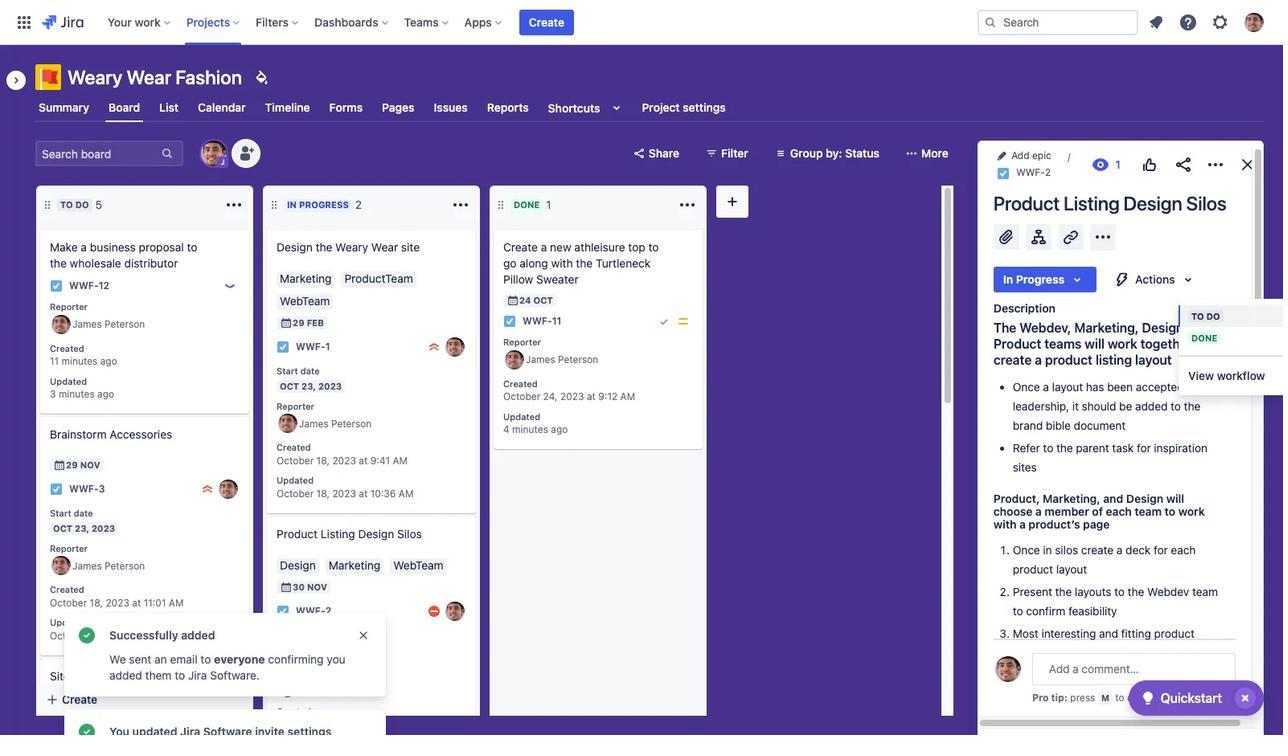 Task type: locate. For each thing, give the bounding box(es) containing it.
october for october 18, 2023 at 9:41 am
[[277, 455, 314, 467]]

ago inside updated 3 minutes ago
[[97, 389, 114, 401]]

task image down 24 october 2023 image at the top of the page
[[503, 315, 516, 328]]

to right proposal
[[187, 240, 197, 254]]

29 november 2023 image
[[53, 459, 66, 472], [53, 459, 66, 472]]

a inside "once a layout has been accepted by leadership, it should be added to the brand bible document"
[[1044, 380, 1050, 394]]

marketing, inside product, marketing, and design will choose a member of each team to work with a product's page
[[1043, 492, 1101, 506]]

0 vertical spatial create
[[994, 353, 1032, 367]]

press
[[1071, 692, 1096, 705]]

1 vertical spatial in
[[1004, 272, 1014, 286]]

turtleneck
[[596, 257, 651, 270]]

once up leadership,
[[1013, 380, 1041, 394]]

column actions menu image
[[224, 195, 244, 215], [451, 195, 471, 215]]

0 vertical spatial ago
[[100, 356, 117, 368]]

to up "most"
[[1013, 604, 1024, 618]]

filters button
[[251, 9, 305, 35]]

11 inside created 11 minutes ago
[[50, 356, 59, 368]]

a inside create a new athleisure top to go along with the turtleneck pillow sweater
[[541, 240, 547, 254]]

progress for in progress 2
[[299, 199, 349, 210]]

product up present
[[1013, 563, 1054, 576]]

view workflow
[[1189, 369, 1266, 383]]

0 vertical spatial brand
[[1013, 419, 1043, 432]]

am inside updated october 18, 2023 at 10:36 am
[[399, 488, 414, 500]]

the up confirm in the bottom of the page
[[1056, 585, 1072, 599]]

1 horizontal spatial 3
[[99, 484, 105, 496]]

18, inside created october 18, 2023 at 11:01 am
[[90, 598, 103, 610]]

work down inspiration
[[1179, 505, 1205, 518]]

1 vertical spatial with
[[994, 518, 1017, 531]]

01 march 2024 image
[[53, 701, 66, 714]]

for inside refer to the parent task for inspiration sites
[[1137, 441, 1151, 455]]

0 horizontal spatial will
[[1042, 646, 1058, 660]]

updated down created october 18, 2023 at 9:41 am
[[277, 476, 314, 486]]

create column image
[[723, 192, 742, 212]]

to
[[60, 199, 73, 210], [1192, 311, 1205, 322]]

0 horizontal spatial create button
[[36, 686, 253, 715]]

product down teams on the right top of page
[[1045, 353, 1093, 367]]

01 march 2024 image
[[53, 701, 66, 714]]

october for october 18, 2023 at 11:01 am
[[50, 598, 87, 610]]

1 horizontal spatial create button
[[519, 9, 574, 35]]

created inside created october 24, 2023 at 9:12 am
[[503, 379, 538, 389]]

with down the product,
[[994, 518, 1017, 531]]

0 vertical spatial 23,
[[302, 381, 316, 391]]

2 horizontal spatial 2
[[1045, 167, 1051, 179]]

wwf-2
[[1016, 167, 1051, 179], [296, 606, 332, 618]]

page
[[1084, 518, 1110, 531], [1013, 646, 1039, 660]]

1 vertical spatial 1
[[325, 341, 330, 353]]

updated inside "updated october 18, 2023 at 12:59 pm"
[[50, 618, 87, 628]]

progress inside in progress 2
[[299, 199, 349, 210]]

0 horizontal spatial to
[[60, 199, 73, 210]]

once for once a layout has been accepted by leadership, it should be added to the brand bible document
[[1013, 380, 1041, 394]]

october inside "updated october 18, 2023 at 12:59 pm"
[[50, 631, 87, 643]]

am inside created october 24, 2023 at 9:12 am
[[621, 391, 636, 403]]

created down confirming
[[277, 707, 311, 718]]

1 vertical spatial weary
[[336, 240, 368, 254]]

0 vertical spatial product
[[994, 192, 1060, 215]]

software.
[[210, 669, 260, 683]]

a left deck
[[1117, 543, 1123, 557]]

1 horizontal spatial start
[[277, 366, 298, 376]]

created
[[50, 343, 84, 354], [503, 379, 538, 389], [277, 443, 311, 453], [50, 585, 84, 596], [277, 707, 311, 718]]

task image
[[50, 280, 63, 293], [503, 315, 516, 328], [277, 341, 290, 354], [50, 483, 63, 496], [277, 606, 290, 619]]

to inside refer to the parent task for inspiration sites
[[1044, 441, 1054, 455]]

james peterson image
[[201, 141, 227, 166], [446, 338, 465, 357], [505, 350, 524, 370], [278, 415, 298, 434]]

created up updated 3 minutes ago
[[50, 343, 84, 354]]

create inside the webdev, marketing, design, and product teams will work together to create a product listing layout
[[994, 353, 1032, 367]]

1 horizontal spatial each
[[1171, 543, 1196, 557]]

create inside primary element
[[529, 15, 565, 29]]

successfully added
[[109, 629, 215, 643]]

at inside "updated october 18, 2023 at 12:59 pm"
[[132, 631, 141, 643]]

brainstorm
[[50, 428, 107, 442]]

1 horizontal spatial column actions menu image
[[451, 195, 471, 215]]

weary up board
[[68, 66, 122, 88]]

created for 11 minutes ago
[[50, 343, 84, 354]]

search image
[[984, 16, 997, 29]]

the down athleisure
[[576, 257, 593, 270]]

accepted
[[1136, 380, 1184, 394]]

18, inside updated october 18, 2023 at 10:36 am
[[317, 488, 330, 500]]

progress up the description
[[1016, 272, 1065, 286]]

1 vertical spatial start date oct 23, 2023
[[50, 508, 115, 534]]

am for october 24, 2023 at 9:12 am
[[621, 391, 636, 403]]

1 horizontal spatial in
[[1004, 272, 1014, 286]]

a inside make a business proposal to the wholesale distributor
[[81, 240, 87, 254]]

a up leadership,
[[1044, 380, 1050, 394]]

october down created october 18, 2023 at 9:41 am
[[277, 488, 314, 500]]

progress inside in progress dropdown button
[[1016, 272, 1065, 286]]

wear left site
[[371, 240, 398, 254]]

by
[[1187, 380, 1200, 394]]

23, down wwf-1 link
[[302, 381, 316, 391]]

in for in progress 2
[[287, 199, 297, 210]]

will
[[1085, 337, 1105, 351], [1167, 492, 1185, 506], [1042, 646, 1058, 660]]

0 vertical spatial start date oct 23, 2023
[[277, 366, 342, 391]]

oct down wwf-3 link
[[53, 523, 72, 534]]

october up site
[[50, 631, 87, 643]]

done down to do
[[1192, 333, 1218, 343]]

minutes for 4
[[512, 424, 548, 436]]

24 october 2023 image
[[507, 294, 520, 307]]

18, for october 18, 2023 at 12:59 pm
[[90, 631, 103, 643]]

medium image
[[677, 315, 690, 328]]

at for 9:41
[[359, 455, 368, 467]]

1 vertical spatial once
[[1013, 543, 1041, 557]]

reporter down wwf-1 link
[[277, 401, 315, 412]]

1 vertical spatial for
[[1154, 543, 1168, 557]]

0 horizontal spatial wwf-2 link
[[296, 605, 332, 619]]

add a child issue image
[[1029, 227, 1049, 247]]

11:01
[[144, 598, 166, 610]]

to inside to do 5
[[60, 199, 73, 210]]

0 vertical spatial 11
[[552, 316, 562, 328]]

ago down 24,
[[551, 424, 568, 436]]

once inside "once a layout has been accepted by leadership, it should be added to the brand bible document"
[[1013, 380, 1041, 394]]

done for done 1
[[514, 199, 540, 210]]

tab list
[[26, 93, 1274, 122]]

created inside created october 18, 2023 at 9:41 am
[[277, 443, 311, 453]]

added down the we
[[109, 669, 142, 683]]

0 vertical spatial page
[[1084, 518, 1110, 531]]

peterson
[[105, 319, 145, 331], [558, 354, 599, 366], [331, 418, 372, 430], [105, 560, 145, 573]]

tab list containing board
[[26, 93, 1274, 122]]

along
[[520, 257, 548, 270]]

epic
[[1032, 150, 1052, 162]]

copy link to issue image
[[1048, 166, 1061, 179]]

0 horizontal spatial start date oct 23, 2023
[[50, 508, 115, 534]]

2 vertical spatial work
[[1179, 505, 1205, 518]]

october inside created october 18, 2023 at 9:41 am
[[277, 455, 314, 467]]

project settings link
[[639, 93, 729, 122]]

minutes inside updated 3 minutes ago
[[59, 389, 95, 401]]

to inside confirming you added them to jira software.
[[175, 669, 185, 683]]

task image for wwf-2
[[277, 606, 290, 619]]

3 for updated 3 minutes ago
[[50, 389, 56, 401]]

added down accepted
[[1136, 399, 1168, 413]]

a left the new
[[541, 240, 547, 254]]

at for 9:12
[[587, 391, 596, 403]]

2 column actions menu image from the left
[[451, 195, 471, 215]]

am right 9:41
[[393, 455, 408, 467]]

1 horizontal spatial done
[[1192, 333, 1218, 343]]

the down the fitting
[[1130, 646, 1147, 660]]

1 vertical spatial date
[[74, 508, 93, 519]]

start date oct 23, 2023 down wwf-3 link
[[50, 508, 115, 534]]

once in silos create a deck for each product layout
[[1013, 543, 1199, 576]]

actions button
[[1104, 267, 1208, 293]]

2 horizontal spatial will
[[1167, 492, 1185, 506]]

18, for october 18, 2023 at 9:41 am
[[317, 455, 330, 467]]

apps button
[[460, 9, 508, 35]]

reporter down oct 23, 2023
[[277, 666, 315, 676]]

23, left you
[[302, 646, 316, 656]]

at inside created october 24, 2023 at 9:12 am
[[587, 391, 596, 403]]

do for to do
[[1207, 311, 1221, 322]]

in inside dropdown button
[[1004, 272, 1014, 286]]

1 horizontal spatial brand
[[1150, 646, 1180, 660]]

3 for wwf-3
[[99, 484, 105, 496]]

task image left wwf-3 link
[[50, 483, 63, 496]]

30 november 2023 image
[[280, 582, 293, 594], [280, 582, 293, 594]]

3 down 29 nov
[[99, 484, 105, 496]]

done
[[514, 199, 540, 210], [1192, 333, 1218, 343]]

and for and
[[1104, 492, 1124, 506]]

at inside updated october 18, 2023 at 10:36 am
[[359, 488, 368, 500]]

created up "updated 4 minutes ago"
[[503, 379, 538, 389]]

layout inside "once a layout has been accepted by leadership, it should be added to the brand bible document"
[[1053, 380, 1084, 394]]

1 horizontal spatial nov
[[307, 582, 327, 593]]

layout inside the once in silos create a deck for each product layout
[[1057, 563, 1088, 576]]

2023 down 30 nov
[[318, 646, 342, 656]]

29 left feb
[[293, 318, 305, 328]]

at for 10:36
[[359, 488, 368, 500]]

2023
[[318, 381, 342, 391], [561, 391, 584, 403], [332, 455, 356, 467], [332, 488, 356, 500], [92, 523, 115, 534], [106, 598, 129, 610], [106, 631, 129, 643], [318, 646, 342, 656]]

29 nov
[[66, 460, 100, 471]]

0 horizontal spatial weary
[[68, 66, 122, 88]]

updated inside updated 3 minutes ago
[[50, 376, 87, 386]]

0 horizontal spatial 2
[[325, 606, 332, 618]]

october inside created october 24, 2023 at 9:12 am
[[503, 391, 541, 403]]

am right 11:01
[[169, 598, 184, 610]]

product listing design silos
[[994, 192, 1227, 215], [277, 528, 422, 541]]

task image for wwf-1
[[277, 341, 290, 354]]

wwf-2 down add epic at the top
[[1016, 167, 1051, 179]]

to right top
[[649, 240, 659, 254]]

primary element
[[10, 0, 978, 45]]

settings image
[[1211, 12, 1231, 32]]

0 vertical spatial once
[[1013, 380, 1041, 394]]

Search field
[[978, 9, 1139, 35]]

layout
[[1136, 353, 1172, 367], [1053, 380, 1084, 394], [1057, 563, 1088, 576]]

0 vertical spatial listing
[[1064, 192, 1120, 215]]

1 horizontal spatial work
[[1108, 337, 1138, 351]]

2023 right 24,
[[561, 391, 584, 403]]

board
[[109, 100, 140, 114]]

bible up quickstart button
[[1183, 646, 1208, 660]]

ago
[[100, 356, 117, 368], [97, 389, 114, 401], [551, 424, 568, 436]]

the left parent
[[1057, 441, 1073, 455]]

october inside updated october 18, 2023 at 10:36 am
[[277, 488, 314, 500]]

am for october 18, 2023 at 9:41 am
[[393, 455, 408, 467]]

1 vertical spatial do
[[1207, 311, 1221, 322]]

0 horizontal spatial do
[[75, 199, 89, 210]]

listing up add app image
[[1064, 192, 1120, 215]]

work up listing
[[1108, 337, 1138, 351]]

at
[[587, 391, 596, 403], [359, 455, 368, 467], [359, 488, 368, 500], [132, 598, 141, 610], [132, 631, 141, 643]]

filters
[[256, 15, 289, 29]]

to inside "once a layout has been accepted by leadership, it should be added to the brand bible document"
[[1171, 399, 1181, 413]]

to up jira
[[201, 653, 211, 667]]

status
[[846, 146, 880, 160]]

to do 5
[[60, 198, 102, 212]]

24 oct
[[520, 295, 553, 306]]

added inside confirming you added them to jira software.
[[109, 669, 142, 683]]

and inside product, marketing, and design will choose a member of each team to work with a product's page
[[1104, 492, 1124, 506]]

do left 5 in the top left of the page
[[75, 199, 89, 210]]

october left 24,
[[503, 391, 541, 403]]

design right the of
[[1127, 492, 1164, 506]]

at for 12:59
[[132, 631, 141, 643]]

to
[[187, 240, 197, 254], [649, 240, 659, 254], [1196, 337, 1208, 351], [1171, 399, 1181, 413], [1044, 441, 1054, 455], [1165, 505, 1176, 518], [1115, 585, 1125, 599], [1013, 604, 1024, 618], [1117, 646, 1127, 660], [201, 653, 211, 667], [175, 669, 185, 683], [1116, 692, 1125, 705], [1029, 710, 1039, 722]]

quickstart button
[[1129, 681, 1264, 717]]

ago for 4 minutes ago
[[551, 424, 568, 436]]

0 vertical spatial marketing,
[[1075, 321, 1139, 335]]

for
[[1137, 441, 1151, 455], [1154, 543, 1168, 557]]

wwf- for done image on the top right of page
[[523, 316, 552, 328]]

0 horizontal spatial 29
[[66, 460, 78, 471]]

1 once from the top
[[1013, 380, 1041, 394]]

2023 up updated october 18, 2023 at 10:36 am
[[332, 455, 356, 467]]

accessories
[[110, 428, 172, 442]]

each right the of
[[1106, 505, 1132, 518]]

product inside most interesting and fitting product page will get added to the brand bible
[[1155, 627, 1195, 641]]

0 vertical spatial team
[[1135, 505, 1162, 518]]

task image for wwf-12
[[50, 280, 63, 293]]

18, inside "updated october 18, 2023 at 12:59 pm"
[[90, 631, 103, 643]]

wwf-1
[[296, 341, 330, 353]]

0 horizontal spatial done
[[514, 199, 540, 210]]

minutes inside "updated 4 minutes ago"
[[512, 424, 548, 436]]

reports
[[487, 101, 529, 114]]

0 horizontal spatial create
[[994, 353, 1032, 367]]

october inside created october 18, 2023 at 11:01 am
[[50, 598, 87, 610]]

ago inside created 11 minutes ago
[[100, 356, 117, 368]]

brand inside "once a layout has been accepted by leadership, it should be added to the brand bible document"
[[1013, 419, 1043, 432]]

11 down 24 oct
[[552, 316, 562, 328]]

1 horizontal spatial to
[[1192, 311, 1205, 322]]

page inside most interesting and fitting product page will get added to the brand bible
[[1013, 646, 1039, 660]]

18, for october 18, 2023 at 10:36 am
[[317, 488, 330, 500]]

created for october 24, 2023 at 9:12 am
[[503, 379, 538, 389]]

oct
[[534, 295, 553, 306], [280, 381, 299, 391], [53, 523, 72, 534], [280, 646, 299, 656]]

at inside created october 18, 2023 at 11:01 am
[[132, 598, 141, 610]]

1 vertical spatial page
[[1013, 646, 1039, 660]]

0 vertical spatial layout
[[1136, 353, 1172, 367]]

nov up wwf-3
[[80, 460, 100, 471]]

1 vertical spatial minutes
[[59, 389, 95, 401]]

brand down the fitting
[[1150, 646, 1180, 660]]

page inside product, marketing, and design will choose a member of each team to work with a product's page
[[1084, 518, 1110, 531]]

2 up design the weary wear site
[[355, 198, 362, 212]]

will inside the webdev, marketing, design, and product teams will work together to create a product listing layout
[[1085, 337, 1105, 351]]

comment
[[1127, 692, 1170, 705]]

minutes down created 11 minutes ago on the left top of page
[[59, 389, 95, 401]]

create button right apps dropdown button
[[519, 9, 574, 35]]

and inside the webdev, marketing, design, and product teams will work together to create a product listing layout
[[1191, 321, 1214, 335]]

to for to do
[[1192, 311, 1205, 322]]

the
[[316, 240, 333, 254], [50, 257, 67, 270], [576, 257, 593, 270], [1184, 399, 1201, 413], [1057, 441, 1073, 455], [1056, 585, 1072, 599], [1128, 585, 1145, 599], [1130, 646, 1147, 660]]

date down wwf-1 link
[[301, 366, 320, 376]]

1 vertical spatial ago
[[97, 389, 114, 401]]

team up deck
[[1135, 505, 1162, 518]]

1 vertical spatial progress
[[1016, 272, 1065, 286]]

start date oct 23, 2023 down wwf-1 link
[[277, 366, 342, 391]]

pro
[[1033, 692, 1049, 705]]

start
[[277, 366, 298, 376], [50, 508, 71, 519]]

2 once from the top
[[1013, 543, 1041, 557]]

layout up it
[[1053, 380, 1084, 394]]

1 horizontal spatial product listing design silos
[[994, 192, 1227, 215]]

james up created october 18, 2023 at 11:01 am
[[72, 560, 102, 573]]

in inside in progress 2
[[287, 199, 297, 210]]

create right silos
[[1082, 543, 1114, 557]]

created inside created october 18, 2023 at 11:01 am
[[50, 585, 84, 596]]

wwf-2 down 30 nov
[[296, 606, 332, 618]]

wwf- for highest 'image' associated with wwf-1
[[296, 341, 325, 353]]

0 horizontal spatial column actions menu image
[[224, 195, 244, 215]]

ago for 11 minutes ago
[[100, 356, 117, 368]]

1 vertical spatial work
[[1108, 337, 1138, 351]]

1 horizontal spatial wwf-2
[[1016, 167, 1051, 179]]

calendar link
[[195, 93, 249, 122]]

product down the
[[994, 337, 1042, 351]]

1 horizontal spatial do
[[1207, 311, 1221, 322]]

1 vertical spatial product
[[994, 337, 1042, 351]]

to right design,
[[1192, 311, 1205, 322]]

in
[[287, 199, 297, 210], [1004, 272, 1014, 286]]

1 vertical spatial product listing design silos
[[277, 528, 422, 541]]

banner containing your work
[[0, 0, 1284, 45]]

each up webdev
[[1171, 543, 1196, 557]]

sent
[[129, 653, 151, 667]]

2023 inside created october 18, 2023 at 9:41 am
[[332, 455, 356, 467]]

product inside the webdev, marketing, design, and product teams will work together to create a product listing layout
[[1045, 353, 1093, 367]]

updated inside updated october 18, 2023 at 10:36 am
[[277, 476, 314, 486]]

create inside create a new athleisure top to go along with the turtleneck pillow sweater
[[503, 240, 538, 254]]

0 vertical spatial in
[[287, 199, 297, 210]]

1 horizontal spatial highest image
[[428, 341, 441, 354]]

18, inside created october 18, 2023 at 9:41 am
[[317, 455, 330, 467]]

projects
[[186, 15, 230, 29]]

am inside created october 18, 2023 at 9:41 am
[[393, 455, 408, 467]]

to down inspiration
[[1165, 505, 1176, 518]]

01 mar
[[66, 702, 100, 713]]

9:12
[[599, 391, 618, 403]]

highest image
[[428, 341, 441, 354], [201, 483, 214, 496]]

1 vertical spatial highest image
[[201, 483, 214, 496]]

be
[[1120, 399, 1133, 413]]

do inside to do 5
[[75, 199, 89, 210]]

close image
[[1238, 156, 1258, 175]]

peterson up created october 24, 2023 at 9:12 am
[[558, 354, 599, 366]]

am
[[621, 391, 636, 403], [393, 455, 408, 467], [399, 488, 414, 500], [169, 598, 184, 610]]

0 horizontal spatial page
[[1013, 646, 1039, 660]]

0 horizontal spatial work
[[135, 15, 161, 29]]

0 horizontal spatial date
[[74, 508, 93, 519]]

description
[[994, 301, 1056, 315]]

product up 30
[[277, 528, 318, 541]]

silos down actions icon
[[1187, 192, 1227, 215]]

team
[[1135, 505, 1162, 518], [1193, 585, 1218, 599]]

12:59
[[144, 631, 169, 643]]

1 vertical spatial done
[[1192, 333, 1218, 343]]

0 vertical spatial and
[[1191, 321, 1214, 335]]

1 vertical spatial start
[[50, 508, 71, 519]]

0 horizontal spatial 1
[[325, 341, 330, 353]]

and inside most interesting and fitting product page will get added to the brand bible
[[1099, 627, 1119, 641]]

0 horizontal spatial wwf-2
[[296, 606, 332, 618]]

design down 10:36
[[358, 528, 394, 541]]

ago inside "updated 4 minutes ago"
[[551, 424, 568, 436]]

0 horizontal spatial highest image
[[201, 483, 214, 496]]

with
[[551, 257, 573, 270], [994, 518, 1017, 531]]

0 vertical spatial to
[[60, 199, 73, 210]]

to inside product, marketing, and design will choose a member of each team to work with a product's page
[[1165, 505, 1176, 518]]

do
[[75, 199, 89, 210], [1207, 311, 1221, 322]]

1 horizontal spatial wear
[[371, 240, 398, 254]]

nov for 29 nov
[[80, 460, 100, 471]]

29 february 2024 image
[[280, 317, 293, 330]]

do right design,
[[1207, 311, 1221, 322]]

1 vertical spatial each
[[1171, 543, 1196, 557]]

0 vertical spatial 3
[[50, 389, 56, 401]]

add people image
[[236, 144, 256, 163]]

with down the new
[[551, 257, 573, 270]]

we
[[109, 653, 126, 667]]

everyone
[[214, 653, 265, 667]]

updated up site
[[50, 618, 87, 628]]

site launch
[[50, 670, 111, 684]]

Search board text field
[[37, 142, 159, 165]]

at for 11:01
[[132, 598, 141, 610]]

once for once in silos create a deck for each product layout
[[1013, 543, 1041, 557]]

group
[[790, 146, 823, 160]]

1 vertical spatial team
[[1193, 585, 1218, 599]]

1 vertical spatial wwf-2
[[296, 606, 332, 618]]

updated inside "updated 4 minutes ago"
[[503, 411, 541, 422]]

and for a
[[1099, 627, 1119, 641]]

a up wholesale
[[81, 240, 87, 254]]

3 inside updated 3 minutes ago
[[50, 389, 56, 401]]

apps
[[465, 15, 492, 29]]

1 vertical spatial and
[[1104, 492, 1124, 506]]

2023 inside created october 24, 2023 at 9:12 am
[[561, 391, 584, 403]]

task image
[[997, 167, 1010, 180]]

site
[[50, 670, 70, 684]]

minutes for 3
[[59, 389, 95, 401]]

1 column actions menu image from the left
[[224, 195, 244, 215]]

bible inside most interesting and fitting product page will get added to the brand bible
[[1183, 646, 1208, 660]]

1 vertical spatial 2
[[355, 198, 362, 212]]

marketing, up product's
[[1043, 492, 1101, 506]]

the webdev, marketing, design, and product teams will work together to create a product listing layout
[[994, 321, 1217, 367]]

marketing,
[[1075, 321, 1139, 335], [1043, 492, 1101, 506]]

created for october 18, 2023 at 9:41 am
[[277, 443, 311, 453]]

0 horizontal spatial in
[[287, 199, 297, 210]]

11 up updated 3 minutes ago
[[50, 356, 59, 368]]

shortcuts button
[[545, 93, 629, 122]]

product listing design silos down updated october 18, 2023 at 10:36 am
[[277, 528, 422, 541]]

work inside popup button
[[135, 15, 161, 29]]

to right refer on the bottom right of the page
[[1044, 441, 1054, 455]]

progress for in progress
[[1016, 272, 1065, 286]]

24,
[[543, 391, 558, 403]]

1 vertical spatial create button
[[36, 686, 253, 715]]

medium high image
[[428, 606, 441, 619]]

24
[[520, 295, 531, 306]]

29
[[293, 318, 305, 328], [66, 460, 78, 471]]

will up listing
[[1085, 337, 1105, 351]]

jira image
[[42, 12, 83, 32], [42, 12, 83, 32]]

marketing, inside the webdev, marketing, design, and product teams will work together to create a product listing layout
[[1075, 321, 1139, 335]]

a down webdev,
[[1035, 353, 1042, 367]]

0 vertical spatial product
[[1045, 353, 1093, 367]]

2 vertical spatial product
[[1155, 627, 1195, 641]]

0 vertical spatial with
[[551, 257, 573, 270]]

start date oct 23, 2023
[[277, 366, 342, 391], [50, 508, 115, 534]]

brand up refer on the bottom right of the page
[[1013, 419, 1043, 432]]

date down wwf-3 link
[[74, 508, 93, 519]]

weary
[[68, 66, 122, 88], [336, 240, 368, 254]]

once inside the once in silos create a deck for each product layout
[[1013, 543, 1041, 557]]

for inside the once in silos create a deck for each product layout
[[1154, 543, 1168, 557]]

1 vertical spatial nov
[[307, 582, 327, 593]]

check image
[[1139, 689, 1158, 709]]

james peterson up created october 24, 2023 at 9:12 am
[[526, 354, 599, 366]]

james peterson image
[[51, 315, 71, 334], [219, 480, 238, 499], [51, 557, 71, 576], [446, 602, 465, 622], [278, 679, 298, 698]]

updated up 4
[[503, 411, 541, 422]]

0 horizontal spatial product listing design silos
[[277, 528, 422, 541]]

relates to
[[994, 710, 1039, 722]]

james peterson
[[72, 319, 145, 331], [526, 354, 599, 366], [299, 418, 372, 430], [72, 560, 145, 573]]

updated
[[50, 376, 87, 386], [503, 411, 541, 422], [277, 476, 314, 486], [50, 618, 87, 628]]

1 horizontal spatial weary
[[336, 240, 368, 254]]

pages
[[382, 101, 415, 114]]

task image for wwf-11
[[503, 315, 516, 328]]

do for to do 5
[[75, 199, 89, 210]]

1 vertical spatial wwf-2 link
[[296, 605, 332, 619]]

product inside the webdev, marketing, design, and product teams will work together to create a product listing layout
[[994, 337, 1042, 351]]

2023 inside updated october 18, 2023 at 10:36 am
[[332, 488, 356, 500]]

1 vertical spatial 29
[[66, 460, 78, 471]]

will down inspiration
[[1167, 492, 1185, 506]]

2 vertical spatial layout
[[1057, 563, 1088, 576]]

once left in
[[1013, 543, 1041, 557]]

team right webdev
[[1193, 585, 1218, 599]]

banner
[[0, 0, 1284, 45]]

30 nov
[[293, 582, 327, 593]]

create button inside primary element
[[519, 9, 574, 35]]

product's
[[1029, 518, 1081, 531]]

issues
[[434, 101, 468, 114]]

29 for 29 nov
[[66, 460, 78, 471]]

minutes inside created 11 minutes ago
[[62, 356, 98, 368]]

1 horizontal spatial page
[[1084, 518, 1110, 531]]

0 horizontal spatial brand
[[1013, 419, 1043, 432]]

new
[[550, 240, 572, 254]]

1 horizontal spatial listing
[[1064, 192, 1120, 215]]



Task type: describe. For each thing, give the bounding box(es) containing it.
interesting
[[1042, 627, 1097, 641]]

once a layout has been accepted by leadership, it should be added to the brand bible document
[[1013, 380, 1204, 432]]

work inside the webdev, marketing, design, and product teams will work together to create a product listing layout
[[1108, 337, 1138, 351]]

pillow
[[503, 273, 534, 286]]

wwf- down add epic at the top
[[1016, 167, 1045, 179]]

peterson up created october 18, 2023 at 11:01 am
[[105, 560, 145, 573]]

of
[[1093, 505, 1104, 518]]

Add a comment… field
[[1033, 654, 1236, 686]]

added inside most interesting and fitting product page will get added to the brand bible
[[1081, 646, 1114, 660]]

should
[[1082, 399, 1117, 413]]

design the weary wear site
[[277, 240, 420, 254]]

dismiss quickstart image
[[1233, 686, 1259, 712]]

with inside product, marketing, and design will choose a member of each team to work with a product's page
[[994, 518, 1017, 531]]

done for done
[[1192, 333, 1218, 343]]

create inside the once in silos create a deck for each product layout
[[1082, 543, 1114, 557]]

will inside product, marketing, and design will choose a member of each team to work with a product's page
[[1167, 492, 1185, 506]]

9:41
[[371, 455, 390, 467]]

success image
[[77, 723, 97, 736]]

filter
[[722, 146, 749, 160]]

an
[[155, 653, 167, 667]]

wwf-12
[[69, 280, 110, 292]]

reporter down 'wwf-12' link
[[50, 302, 88, 312]]

the inside create a new athleisure top to go along with the turtleneck pillow sweater
[[576, 257, 593, 270]]

pro tip: press m to comment
[[1033, 692, 1170, 705]]

to right "m"
[[1116, 692, 1125, 705]]

oct left you
[[280, 646, 299, 656]]

column actions menu image for 5
[[224, 195, 244, 215]]

wwf- for medium high image
[[296, 606, 325, 618]]

29 february 2024 image
[[280, 317, 293, 330]]

top
[[628, 240, 646, 254]]

wwf-2 for rightmost wwf-2 link
[[1016, 167, 1051, 179]]

highest image for wwf-3
[[201, 483, 214, 496]]

to do
[[1192, 311, 1221, 322]]

the down in progress 2
[[316, 240, 333, 254]]

actions image
[[1206, 156, 1226, 175]]

1 horizontal spatial silos
[[1187, 192, 1227, 215]]

wwf- for highest 'image' related to wwf-3
[[69, 484, 99, 496]]

oct 23, 2023
[[280, 646, 342, 656]]

proposal
[[139, 240, 184, 254]]

1 for wwf-1
[[325, 341, 330, 353]]

the inside refer to the parent task for inspiration sites
[[1057, 441, 1073, 455]]

the
[[994, 321, 1017, 335]]

layout inside the webdev, marketing, design, and product teams will work together to create a product listing layout
[[1136, 353, 1172, 367]]

most interesting and fitting product page will get added to the brand bible
[[1013, 627, 1208, 660]]

11 for created 11 minutes ago
[[50, 356, 59, 368]]

11 for wwf-11
[[552, 316, 562, 328]]

design down in progress 2
[[277, 240, 313, 254]]

minutes for 11
[[62, 356, 98, 368]]

issues link
[[431, 93, 471, 122]]

will inside most interesting and fitting product page will get added to the brand bible
[[1042, 646, 1058, 660]]

am for october 18, 2023 at 11:01 am
[[169, 598, 184, 610]]

project settings
[[642, 101, 726, 114]]

1 vertical spatial wear
[[371, 240, 398, 254]]

low image
[[224, 280, 236, 293]]

oct right 24
[[534, 295, 553, 306]]

1 vertical spatial listing
[[321, 528, 355, 541]]

a inside the webdev, marketing, design, and product teams will work together to create a product listing layout
[[1035, 353, 1042, 367]]

make
[[50, 240, 78, 254]]

updated for 3 minutes ago
[[50, 376, 87, 386]]

your profile and settings image
[[1245, 12, 1264, 32]]

2 vertical spatial 2
[[325, 606, 332, 618]]

01
[[66, 702, 77, 713]]

18, for october 18, 2023 at 11:01 am
[[90, 598, 103, 610]]

been
[[1108, 380, 1133, 394]]

to inside make a business proposal to the wholesale distributor
[[187, 240, 197, 254]]

add app image
[[1094, 228, 1113, 247]]

shortcuts
[[548, 101, 600, 115]]

the inside most interesting and fitting product page will get added to the brand bible
[[1130, 646, 1147, 660]]

updated for october 18, 2023 at 12:59 pm
[[50, 618, 87, 628]]

launch
[[73, 670, 111, 684]]

dismiss image
[[357, 630, 370, 643]]

2023 inside created october 18, 2023 at 11:01 am
[[106, 598, 129, 610]]

task image for wwf-3
[[50, 483, 63, 496]]

the inside "once a layout has been accepted by leadership, it should be added to the brand bible document"
[[1184, 399, 1201, 413]]

dashboards button
[[310, 9, 395, 35]]

wwf-2 for the left wwf-2 link
[[296, 606, 332, 618]]

highest image for wwf-1
[[428, 341, 441, 354]]

created for october 18, 2023 at 11:01 am
[[50, 585, 84, 596]]

column actions menu image
[[678, 195, 697, 215]]

column actions menu image for 2
[[451, 195, 471, 215]]

notifications image
[[1147, 12, 1166, 32]]

am for october 18, 2023 at 10:36 am
[[399, 488, 414, 500]]

each inside the once in silos create a deck for each product layout
[[1171, 543, 1196, 557]]

your
[[108, 15, 132, 29]]

1 horizontal spatial 2
[[355, 198, 362, 212]]

2023 down wwf-3 link
[[92, 523, 115, 534]]

james peterson down 12
[[72, 319, 145, 331]]

24 october 2023 image
[[507, 294, 520, 307]]

updated for october 18, 2023 at 10:36 am
[[277, 476, 314, 486]]

work inside product, marketing, and design will choose a member of each team to work with a product's page
[[1179, 505, 1205, 518]]

1 for done 1
[[546, 198, 552, 212]]

appswitcher icon image
[[14, 12, 34, 32]]

team inside product, marketing, and design will choose a member of each team to work with a product's page
[[1135, 505, 1162, 518]]

oct down wwf-1 link
[[280, 381, 299, 391]]

in progress button
[[994, 267, 1097, 293]]

added up we sent an email to everyone
[[181, 629, 215, 643]]

forms link
[[326, 93, 366, 122]]

projects button
[[182, 9, 246, 35]]

james up created october 18, 2023 at 9:41 am
[[299, 418, 329, 430]]

a down the product,
[[1020, 518, 1026, 531]]

created october 24, 2023 at 9:12 am
[[503, 379, 636, 403]]

reports link
[[484, 93, 532, 122]]

confirming
[[268, 653, 324, 667]]

document
[[1074, 419, 1126, 432]]

wwf-1 link
[[296, 341, 330, 354]]

to inside the webdev, marketing, design, and product teams will work together to create a product listing layout
[[1196, 337, 1208, 351]]

by:
[[826, 146, 843, 160]]

a inside the once in silos create a deck for each product layout
[[1117, 543, 1123, 557]]

choose
[[994, 505, 1033, 518]]

present
[[1013, 585, 1053, 599]]

2 vertical spatial 23,
[[302, 646, 316, 656]]

summary link
[[35, 93, 92, 122]]

to inside most interesting and fitting product page will get added to the brand bible
[[1117, 646, 1127, 660]]

a right choose
[[1036, 505, 1042, 518]]

james down wwf-11 link
[[526, 354, 555, 366]]

it
[[1073, 399, 1079, 413]]

design down vote options: no one has voted for this issue yet. icon
[[1124, 192, 1183, 215]]

set background color image
[[252, 68, 271, 87]]

project
[[642, 101, 680, 114]]

design inside product, marketing, and design will choose a member of each team to work with a product's page
[[1127, 492, 1164, 506]]

each inside product, marketing, and design will choose a member of each team to work with a product's page
[[1106, 505, 1132, 518]]

you
[[327, 653, 346, 667]]

issues
[[1032, 686, 1067, 700]]

done 1
[[514, 198, 552, 212]]

james peterson up created october 18, 2023 at 9:41 am
[[299, 418, 372, 430]]

1 horizontal spatial date
[[301, 366, 320, 376]]

brainstorm accessories
[[50, 428, 172, 442]]

peterson up created october 18, 2023 at 9:41 am
[[331, 418, 372, 430]]

nov for 30 nov
[[307, 582, 327, 593]]

silos
[[1055, 543, 1079, 557]]

team inside present the layouts to the webdev team to confirm feasibility
[[1193, 585, 1218, 599]]

listing
[[1096, 353, 1133, 367]]

view
[[1189, 369, 1215, 383]]

sites
[[1013, 461, 1037, 474]]

timeline
[[265, 101, 310, 114]]

profile image of james peterson image
[[996, 657, 1021, 683]]

to right layouts
[[1115, 585, 1125, 599]]

reporter down wwf-3 link
[[50, 543, 88, 554]]

october for october 18, 2023 at 12:59 pm
[[50, 631, 87, 643]]

in
[[1044, 543, 1053, 557]]

leadership,
[[1013, 399, 1070, 413]]

0 vertical spatial start
[[277, 366, 298, 376]]

to down pro
[[1029, 710, 1039, 722]]

your work button
[[103, 9, 177, 35]]

share image
[[1174, 156, 1193, 175]]

them
[[145, 669, 172, 683]]

1 vertical spatial 23,
[[75, 523, 89, 534]]

your work
[[108, 15, 161, 29]]

wwf-11 link
[[523, 315, 562, 329]]

refer to the parent task for inspiration sites
[[1013, 441, 1211, 474]]

updated for 4 minutes ago
[[503, 411, 541, 422]]

1 horizontal spatial start date oct 23, 2023
[[277, 366, 342, 391]]

workflow
[[1217, 369, 1266, 383]]

link an issue image
[[1220, 687, 1233, 700]]

in for in progress
[[1004, 272, 1014, 286]]

2023 inside "updated october 18, 2023 at 12:59 pm"
[[106, 631, 129, 643]]

pm
[[172, 631, 186, 643]]

10:36
[[371, 488, 396, 500]]

deck
[[1126, 543, 1151, 557]]

to for to do 5
[[60, 199, 73, 210]]

attach image
[[997, 227, 1016, 247]]

2 vertical spatial create
[[62, 693, 97, 707]]

product inside the once in silos create a deck for each product layout
[[1013, 563, 1054, 576]]

distributor
[[124, 257, 178, 270]]

relates
[[994, 710, 1027, 722]]

linked
[[994, 686, 1030, 700]]

share
[[649, 146, 680, 160]]

james peterson up created october 18, 2023 at 11:01 am
[[72, 560, 145, 573]]

vote options: no one has voted for this issue yet. image
[[1140, 156, 1160, 175]]

with inside create a new athleisure top to go along with the turtleneck pillow sweater
[[551, 257, 573, 270]]

the left webdev
[[1128, 585, 1145, 599]]

wwf-11
[[523, 316, 562, 328]]

pages link
[[379, 93, 418, 122]]

done image
[[658, 315, 671, 328]]

reporter down wwf-11 link
[[503, 337, 541, 347]]

list link
[[156, 93, 182, 122]]

october for october 18, 2023 at 10:36 am
[[277, 488, 314, 500]]

in progress 2
[[287, 198, 362, 212]]

business
[[90, 240, 136, 254]]

added inside "once a layout has been accepted by leadership, it should be added to the brand bible document"
[[1136, 399, 1168, 413]]

athleisure
[[575, 240, 625, 254]]

james up created 11 minutes ago on the left top of page
[[72, 319, 102, 331]]

link issues, web pages, and more image
[[1062, 227, 1081, 247]]

bible inside "once a layout has been accepted by leadership, it should be added to the brand bible document"
[[1046, 419, 1071, 432]]

0 horizontal spatial silos
[[397, 528, 422, 541]]

together
[[1141, 337, 1193, 351]]

create a new athleisure top to go along with the turtleneck pillow sweater
[[503, 240, 659, 286]]

29 for 29 feb
[[293, 318, 305, 328]]

wwf- down wholesale
[[69, 280, 99, 292]]

ago for 3 minutes ago
[[97, 389, 114, 401]]

confirm
[[1027, 604, 1066, 618]]

view workflow button
[[1179, 357, 1284, 396]]

group by: status
[[790, 146, 880, 160]]

done image
[[658, 315, 671, 328]]

wwf-3
[[69, 484, 105, 496]]

0 vertical spatial 2
[[1045, 167, 1051, 179]]

most
[[1013, 627, 1039, 641]]

0 vertical spatial weary
[[68, 66, 122, 88]]

feasibility
[[1069, 604, 1118, 618]]

timeline link
[[262, 93, 313, 122]]

webdev,
[[1020, 321, 1072, 335]]

forms
[[329, 101, 363, 114]]

help image
[[1179, 12, 1198, 32]]

success image
[[77, 627, 97, 646]]

sidebar navigation image
[[0, 64, 35, 97]]

the inside make a business proposal to the wholesale distributor
[[50, 257, 67, 270]]

fitting
[[1122, 627, 1152, 641]]

updated october 18, 2023 at 12:59 pm
[[50, 618, 186, 643]]

october for october 24, 2023 at 9:12 am
[[503, 391, 541, 403]]

member
[[1045, 505, 1090, 518]]

list
[[159, 101, 179, 114]]

jira
[[188, 669, 207, 683]]

brand inside most interesting and fitting product page will get added to the brand bible
[[1150, 646, 1180, 660]]

2 vertical spatial product
[[277, 528, 318, 541]]

peterson down 12
[[105, 319, 145, 331]]

1 horizontal spatial wwf-2 link
[[1016, 165, 1051, 182]]

to inside create a new athleisure top to go along with the turtleneck pillow sweater
[[649, 240, 659, 254]]

2023 down wwf-1 link
[[318, 381, 342, 391]]

created october 18, 2023 at 11:01 am
[[50, 585, 184, 610]]

0 vertical spatial product listing design silos
[[994, 192, 1227, 215]]

teams
[[404, 15, 439, 29]]

0 vertical spatial wear
[[127, 66, 171, 88]]

0 horizontal spatial start
[[50, 508, 71, 519]]



Task type: vqa. For each thing, say whether or not it's contained in the screenshot.
Create column image
yes



